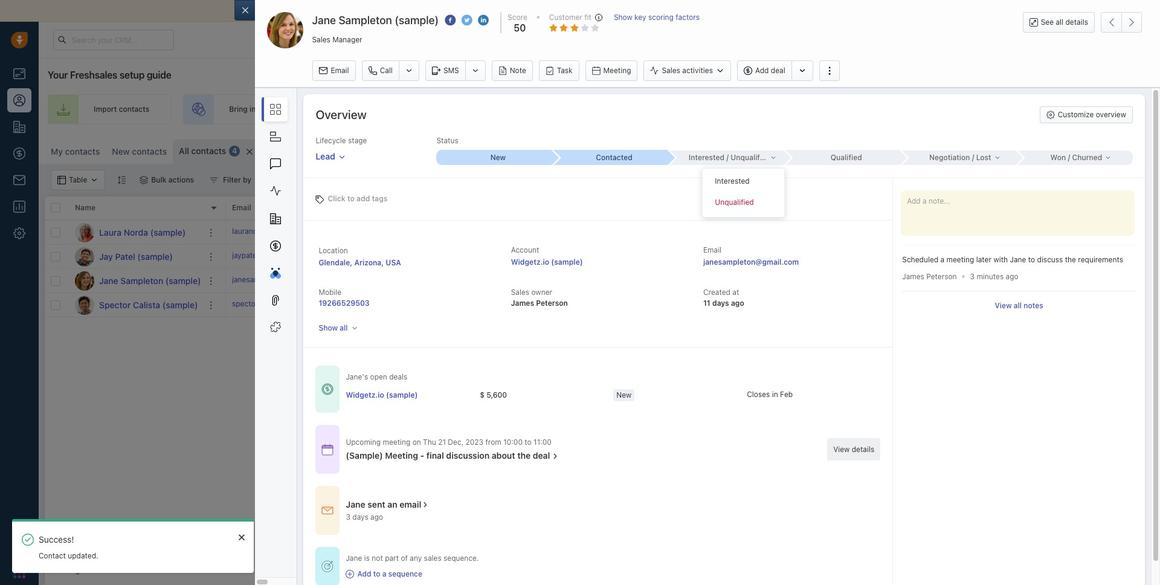 Task type: vqa. For each thing, say whether or not it's contained in the screenshot.
AM
no



Task type: describe. For each thing, give the bounding box(es) containing it.
(sample) down deals
[[386, 390, 418, 399]]

scoring
[[649, 13, 674, 22]]

s image
[[75, 295, 94, 315]]

grid containing 18
[[45, 195, 1154, 556]]

deals
[[389, 372, 408, 381]]

(sample) right techcave
[[901, 300, 931, 309]]

(sample) inside "spector calista (sample)" link
[[162, 299, 198, 310]]

acme inc (sample) link
[[867, 228, 930, 237]]

in for bring
[[250, 105, 256, 114]]

techcave
[[867, 300, 899, 309]]

close image
[[239, 534, 245, 541]]

jay patel (sample)
[[99, 251, 173, 261]]

j image
[[75, 247, 94, 266]]

updated.
[[68, 551, 98, 560]]

jane sent an email
[[346, 499, 421, 510]]

1 your from the left
[[309, 5, 327, 16]]

bulk actions button
[[132, 170, 202, 190]]

jane sampleton (sample) inside press space to select this row. row
[[99, 275, 201, 286]]

see
[[1041, 18, 1054, 27]]

spectorcalista@gmail.com
[[232, 299, 322, 308]]

add contact
[[1106, 145, 1148, 154]]

sales owner
[[685, 203, 729, 212]]

created
[[704, 288, 731, 297]]

0 horizontal spatial the
[[518, 451, 531, 461]]

widgetz.io (sample) link inside 'row'
[[346, 390, 418, 400]]

e corp (sample) link
[[867, 252, 922, 261]]

meeting button
[[585, 60, 638, 81]]

notes
[[1024, 301, 1044, 310]]

1 vertical spatial deal
[[1033, 105, 1048, 114]]

laura
[[99, 227, 122, 237]]

showing 1–4 of 4
[[51, 566, 110, 575]]

negotiation / lost link
[[901, 150, 1017, 165]]

(sample) meeting - final discussion about the deal
[[346, 451, 550, 461]]

with
[[994, 255, 1008, 264]]

spectorcalista@gmail.com link
[[232, 298, 322, 311]]

james inside sales owner james peterson
[[511, 299, 534, 308]]

2023
[[466, 438, 484, 447]]

widgetz.io inside account widgetz.io (sample)
[[511, 258, 549, 267]]

contact
[[39, 551, 66, 560]]

see all details button
[[1023, 12, 1095, 33]]

sampleton inside overview dialog
[[339, 14, 392, 27]]

to left 11:00
[[525, 438, 532, 447]]

sequence
[[389, 570, 422, 579]]

2 horizontal spatial of
[[554, 5, 562, 16]]

interested / unqualified link
[[669, 150, 785, 165]]

jane right with
[[1010, 255, 1027, 264]]

click inside overview dialog
[[328, 194, 346, 203]]

actions
[[168, 175, 194, 184]]

your
[[48, 70, 68, 80]]

0 vertical spatial james peterson
[[700, 252, 754, 261]]

status inside grid
[[776, 203, 799, 212]]

0 horizontal spatial of
[[96, 566, 103, 575]]

account widgetz.io (sample)
[[511, 245, 583, 267]]

lost
[[977, 153, 992, 162]]

1 horizontal spatial add deal
[[1017, 105, 1048, 114]]

way
[[515, 5, 531, 16]]

jane's
[[346, 372, 368, 381]]

an
[[388, 499, 397, 510]]

3 for 3 minutes ago
[[970, 272, 975, 281]]

deal inside button
[[771, 66, 786, 75]]

$
[[480, 390, 485, 399]]

closes in feb
[[747, 390, 793, 399]]

mailbox
[[329, 5, 360, 16]]

manager
[[333, 35, 362, 44]]

from
[[486, 438, 502, 447]]

(sample) inside account widgetz.io (sample)
[[551, 258, 583, 267]]

import contacts button
[[985, 140, 1063, 160]]

(sample) inside the jay patel (sample) link
[[137, 251, 173, 261]]

deliverability
[[407, 5, 458, 16]]

meeting inside button
[[604, 66, 631, 75]]

widgetz.io inside press space to select this row. row
[[867, 276, 903, 285]]

show key scoring factors
[[614, 13, 700, 22]]

press space to select this row. row containing lauranordasample@gmail.com
[[226, 221, 1154, 245]]

filter by button
[[202, 170, 259, 190]]

1 vertical spatial days
[[353, 513, 369, 522]]

interested for interested
[[715, 176, 750, 185]]

laura norda (sample) link
[[99, 226, 186, 238]]

press space to select this row. row containing jay patel (sample)
[[45, 245, 226, 269]]

container_wx8msf4aqz5i3rn1 image left '3 days ago'
[[322, 504, 334, 517]]

sales for sales manager
[[312, 35, 331, 44]]

11:00
[[534, 438, 552, 447]]

customize table
[[914, 145, 971, 154]]

press space to select this row. row containing 18
[[226, 245, 1154, 269]]

jane up '3 days ago'
[[346, 499, 366, 510]]

add inside press space to select this row. row
[[357, 251, 370, 260]]

data
[[731, 5, 749, 16]]

import contacts for import contacts "link"
[[94, 105, 149, 114]]

1 vertical spatial janesampleton@gmail.com link
[[232, 274, 324, 287]]

requirements
[[1078, 255, 1124, 264]]

press space to select this row. row containing jane sampleton (sample)
[[45, 269, 226, 293]]

peterson inside sales owner james peterson
[[536, 299, 568, 308]]

your freshsales setup guide
[[48, 70, 171, 80]]

view all notes
[[995, 301, 1044, 310]]

to down not
[[373, 570, 380, 579]]

0 horizontal spatial a
[[382, 570, 387, 579]]

customize overview button
[[1040, 106, 1133, 123]]

peterson up the 'at'
[[724, 252, 754, 261]]

more...
[[291, 147, 316, 156]]

2 vertical spatial james peterson
[[700, 300, 754, 309]]

0 vertical spatial meeting
[[947, 255, 975, 264]]

(sample) right corp
[[892, 252, 922, 261]]

connect your mailbox to improve deliverability and enable 2-way sync of email conversations. import all your sales data
[[273, 5, 749, 16]]

2 horizontal spatial widgetz.io (sample) link
[[867, 276, 935, 285]]

email inside overview dialog
[[400, 499, 421, 510]]

1 vertical spatial meeting
[[383, 438, 411, 447]]

jaypatelsample@gmail.com + click to add
[[232, 251, 370, 260]]

3 minutes ago
[[970, 272, 1019, 281]]

janesampleton@gmail.com inside overview dialog
[[704, 258, 799, 267]]

bring in website leads
[[229, 105, 306, 114]]

1 vertical spatial 4
[[105, 566, 110, 575]]

add for the add to a sequence link
[[357, 570, 371, 579]]

email inside grid
[[232, 203, 251, 212]]

acme inc (sample)
[[867, 228, 930, 237]]

0 horizontal spatial meeting
[[385, 451, 418, 461]]

sampleton inside the jane sampleton (sample) link
[[120, 275, 163, 286]]

spectorcalista@gmail.com 3684945781
[[232, 299, 367, 308]]

interested / unqualified
[[689, 153, 771, 162]]

patel
[[115, 251, 135, 261]]

all contacts 4
[[179, 146, 237, 156]]

(sample) right inc
[[900, 228, 930, 237]]

show all
[[319, 323, 348, 333]]

location glendale, arizona, usa
[[319, 246, 401, 267]]

12 more... button
[[264, 143, 323, 160]]

⌘ o
[[329, 147, 343, 156]]

sms
[[444, 66, 459, 75]]

1 horizontal spatial widgetz.io (sample) link
[[511, 258, 583, 267]]

-
[[420, 451, 424, 461]]

container_wx8msf4aqz5i3rn1 image for customize table button
[[903, 146, 911, 154]]

all for show all
[[340, 323, 348, 333]]

mobile 19266529503
[[319, 288, 370, 308]]

days inside the created at 11 days ago
[[713, 299, 729, 308]]

2 your from the left
[[688, 5, 706, 16]]

container_wx8msf4aqz5i3rn1 image right an
[[421, 500, 430, 509]]

add for add deal link
[[1017, 105, 1031, 114]]

ago inside the created at 11 days ago
[[731, 299, 744, 308]]

19266529503
[[319, 299, 370, 308]]

3684945781 link
[[323, 298, 367, 311]]

import contacts group
[[985, 140, 1083, 160]]

sales inside overview dialog
[[424, 554, 442, 563]]

created at 11 days ago
[[704, 288, 744, 308]]

open
[[370, 372, 387, 381]]

2 horizontal spatial new
[[617, 390, 632, 399]]

name row
[[45, 196, 226, 221]]

to right location
[[348, 251, 355, 260]]

discussion
[[446, 451, 490, 461]]

1 horizontal spatial sales
[[708, 5, 729, 16]]

to left "discuss"
[[1029, 255, 1035, 264]]

container_wx8msf4aqz5i3rn1 image inside the add to a sequence link
[[346, 570, 354, 578]]

key
[[635, 13, 646, 22]]

jane sampleton (sample) link
[[99, 275, 201, 287]]

negotiation / lost
[[930, 153, 992, 162]]

54
[[504, 299, 516, 310]]

sales inside sales owner james peterson
[[511, 288, 530, 297]]

1 horizontal spatial new
[[491, 153, 506, 162]]

interested for interested / unqualified
[[689, 153, 725, 162]]

spector calista (sample)
[[99, 299, 198, 310]]

jane left is
[[346, 554, 362, 563]]

3 for 3 days ago
[[346, 513, 351, 522]]

improve
[[372, 5, 404, 16]]

contacted link
[[553, 150, 669, 165]]

jane inside press space to select this row. row
[[99, 275, 118, 286]]

j image
[[75, 271, 94, 290]]

qualified link
[[785, 150, 901, 165]]

sent
[[368, 499, 385, 510]]

add inside overview dialog
[[357, 194, 370, 203]]

(sample) left facebook circled image
[[395, 14, 439, 27]]

row group containing 18
[[226, 221, 1154, 317]]

james down scheduled
[[903, 272, 925, 281]]



Task type: locate. For each thing, give the bounding box(es) containing it.
4 inside all contacts 4
[[232, 147, 237, 156]]

1 vertical spatial view
[[834, 445, 850, 454]]

0 horizontal spatial in
[[250, 105, 256, 114]]

james peterson down the 'at'
[[700, 300, 754, 309]]

1 horizontal spatial widgetz.io (sample)
[[867, 276, 935, 285]]

dec,
[[448, 438, 464, 447]]

2 vertical spatial deal
[[533, 451, 550, 461]]

3684945781
[[323, 299, 367, 308]]

add inside add deal button
[[756, 66, 769, 75]]

import right key on the right
[[648, 5, 675, 16]]

1 horizontal spatial your
[[688, 5, 706, 16]]

0 vertical spatial status
[[437, 136, 459, 145]]

0 vertical spatial the
[[1065, 255, 1076, 264]]

owner
[[707, 203, 729, 212], [532, 288, 552, 297]]

0 vertical spatial deal
[[771, 66, 786, 75]]

2 vertical spatial widgetz.io (sample) link
[[346, 390, 418, 400]]

1 vertical spatial add
[[357, 251, 370, 260]]

0 vertical spatial meeting
[[604, 66, 631, 75]]

of inside overview dialog
[[401, 554, 408, 563]]

table
[[953, 145, 971, 154]]

(sample) inside laura norda (sample) link
[[150, 227, 186, 237]]

1 horizontal spatial meeting
[[604, 66, 631, 75]]

1 horizontal spatial status
[[776, 203, 799, 212]]

status inside overview dialog
[[437, 136, 459, 145]]

in for closes
[[772, 390, 778, 399]]

press space to select this row. row containing 54
[[226, 293, 1154, 317]]

import contacts down setup
[[94, 105, 149, 114]]

customize for customize overview
[[1058, 110, 1094, 119]]

0 vertical spatial a
[[941, 255, 945, 264]]

see all details
[[1041, 18, 1089, 27]]

activities
[[683, 66, 713, 75]]

tags
[[372, 194, 388, 203]]

container_wx8msf4aqz5i3rn1 image for filter by "button"
[[210, 176, 218, 184]]

1 vertical spatial widgetz.io (sample) link
[[867, 276, 935, 285]]

sales owner james peterson
[[511, 288, 568, 308]]

/ inside interested / unqualified dropdown button
[[727, 153, 729, 162]]

0 horizontal spatial owner
[[532, 288, 552, 297]]

to right mailbox
[[362, 5, 370, 16]]

any
[[410, 554, 422, 563]]

0 horizontal spatial status
[[437, 136, 459, 145]]

my contacts button
[[45, 140, 106, 164], [51, 146, 100, 157]]

sales
[[708, 5, 729, 16], [424, 554, 442, 563]]

email down filter by
[[232, 203, 251, 212]]

ago for 3 minutes ago
[[1006, 272, 1019, 281]]

0 vertical spatial details
[[1066, 18, 1089, 27]]

sales
[[312, 35, 331, 44], [662, 66, 681, 75], [685, 203, 705, 212], [511, 288, 530, 297]]

0 horizontal spatial show
[[319, 323, 338, 333]]

click inside press space to select this row. row
[[329, 251, 346, 260]]

0 vertical spatial widgetz.io (sample) link
[[511, 258, 583, 267]]

/ up sales owner
[[727, 153, 729, 162]]

interested / unqualified button
[[669, 150, 785, 165]]

on
[[413, 438, 421, 447]]

sales manager
[[312, 35, 362, 44]]

sales right any in the bottom left of the page
[[424, 554, 442, 563]]

(sample) inside the jane sampleton (sample) link
[[166, 275, 201, 286]]

view for view details
[[834, 445, 850, 454]]

sampleton down the jay patel (sample) link on the top left
[[120, 275, 163, 286]]

cell
[[951, 221, 1154, 244], [407, 245, 498, 268], [951, 245, 1154, 268], [407, 269, 498, 293], [589, 269, 679, 293], [951, 269, 1154, 293], [407, 293, 498, 317], [589, 293, 679, 317], [770, 293, 861, 317], [951, 293, 1154, 317]]

all contacts link
[[179, 145, 226, 157]]

of right 1–4
[[96, 566, 103, 575]]

upcoming meeting on thu 21 dec, 2023 from 10:00 to 11:00
[[346, 438, 552, 447]]

1 vertical spatial status
[[776, 203, 799, 212]]

50 up 54
[[504, 275, 516, 286]]

james peterson up the 'at'
[[700, 252, 754, 261]]

james down created
[[700, 300, 722, 309]]

new
[[112, 146, 130, 157], [491, 153, 506, 162], [617, 390, 632, 399]]

show left key on the right
[[614, 13, 633, 22]]

0 horizontal spatial email
[[232, 203, 251, 212]]

jane sampleton (sample) up spector calista (sample)
[[99, 275, 201, 286]]

interested down interested / unqualified
[[715, 176, 750, 185]]

50 inside press space to select this row. row
[[504, 275, 516, 286]]

linkedin circled image
[[478, 14, 489, 27]]

customize for customize table
[[914, 145, 951, 154]]

close image
[[1142, 8, 1148, 14]]

overview dialog
[[235, 0, 1160, 585]]

add up phone
[[357, 194, 370, 203]]

import contacts inside "link"
[[94, 105, 149, 114]]

1 / from the left
[[727, 153, 729, 162]]

0 vertical spatial click
[[328, 194, 346, 203]]

0 horizontal spatial import contacts
[[94, 105, 149, 114]]

(sample) down scheduled
[[905, 276, 935, 285]]

widgetz.io (sample) link up techcave (sample) link
[[867, 276, 935, 285]]

widgetz.io (sample) inside press space to select this row. row
[[867, 276, 935, 285]]

email right sync
[[564, 5, 586, 16]]

filter
[[223, 175, 241, 184]]

add for add contact 'button'
[[1106, 145, 1120, 154]]

container_wx8msf4aqz5i3rn1 image
[[903, 146, 911, 154], [140, 176, 148, 184], [210, 176, 218, 184], [322, 383, 334, 395], [551, 452, 560, 460]]

0 horizontal spatial deal
[[533, 451, 550, 461]]

ago down the sent
[[371, 513, 383, 522]]

row group containing laura norda (sample)
[[45, 221, 226, 317]]

of right sync
[[554, 5, 562, 16]]

3 days ago
[[346, 513, 383, 522]]

jane sampleton (sample) inside overview dialog
[[312, 14, 439, 27]]

1 horizontal spatial view
[[995, 301, 1012, 310]]

1 vertical spatial sampleton
[[120, 275, 163, 286]]

part
[[385, 554, 399, 563]]

0 horizontal spatial import
[[94, 105, 117, 114]]

view for view all notes
[[995, 301, 1012, 310]]

1 vertical spatial show
[[319, 323, 338, 333]]

owner inside sales owner james peterson
[[532, 288, 552, 297]]

11
[[704, 299, 711, 308]]

1 vertical spatial click
[[329, 251, 346, 260]]

thu
[[423, 438, 436, 447]]

bulk
[[151, 175, 167, 184]]

ago for 3 days ago
[[371, 513, 383, 522]]

widgetz.io up sales owner james peterson
[[511, 258, 549, 267]]

1 horizontal spatial a
[[941, 255, 945, 264]]

lifecycle
[[316, 136, 346, 145]]

in left feb
[[772, 390, 778, 399]]

sales up 54
[[511, 288, 530, 297]]

0 horizontal spatial janesampleton@gmail.com
[[232, 275, 324, 284]]

owner down interested / unqualified dropdown button on the right
[[707, 203, 729, 212]]

is
[[364, 554, 370, 563]]

press space to select this row. row containing laura norda (sample)
[[45, 221, 226, 245]]

contacted
[[596, 153, 633, 162]]

lauranordasample@gmail.com link
[[232, 226, 335, 239]]

meeting left later
[[947, 255, 975, 264]]

0 vertical spatial account
[[867, 203, 896, 212]]

row containing closes in feb
[[346, 383, 881, 408]]

0 vertical spatial add
[[357, 194, 370, 203]]

0 vertical spatial of
[[554, 5, 562, 16]]

container_wx8msf4aqz5i3rn1 image down sales owner
[[688, 252, 697, 261]]

12
[[281, 147, 289, 156]]

account for account
[[867, 203, 896, 212]]

add inside add contact 'button'
[[1106, 145, 1120, 154]]

james peterson down scheduled
[[903, 272, 957, 281]]

widgetz.io
[[511, 258, 549, 267], [867, 276, 903, 285], [346, 390, 384, 399]]

freshworks switcher image
[[13, 566, 25, 578]]

0 vertical spatial janesampleton@gmail.com
[[704, 258, 799, 267]]

meeting right task
[[604, 66, 631, 75]]

meeting down on
[[385, 451, 418, 461]]

to
[[362, 5, 370, 16], [347, 194, 355, 203], [348, 251, 355, 260], [1029, 255, 1035, 264], [525, 438, 532, 447], [373, 570, 380, 579]]

techcave (sample) link
[[867, 300, 931, 309]]

peterson down the 'at'
[[724, 300, 754, 309]]

1 vertical spatial of
[[401, 554, 408, 563]]

(sample) up the jane sampleton (sample) link
[[137, 251, 173, 261]]

2 vertical spatial widgetz.io
[[346, 390, 384, 399]]

12 more...
[[281, 147, 316, 156]]

1 horizontal spatial ago
[[731, 299, 744, 308]]

email inside "button"
[[331, 66, 349, 75]]

overview
[[1096, 110, 1127, 119]]

0 horizontal spatial email
[[400, 499, 421, 510]]

0 vertical spatial email
[[564, 5, 586, 16]]

negotiation / lost button
[[901, 150, 1017, 165]]

techcave (sample)
[[867, 300, 931, 309]]

new link
[[437, 150, 553, 165]]

0 vertical spatial sales
[[708, 5, 729, 16]]

to up phone
[[347, 194, 355, 203]]

my contacts
[[51, 146, 100, 157]]

4 right 1–4
[[105, 566, 110, 575]]

press space to select this row. row
[[45, 221, 226, 245], [226, 221, 1154, 245], [45, 245, 226, 269], [226, 245, 1154, 269], [45, 269, 226, 293], [226, 269, 1154, 293], [45, 293, 226, 317], [226, 293, 1154, 317]]

container_wx8msf4aqz5i3rn1 image
[[688, 252, 697, 261], [322, 443, 334, 456], [421, 500, 430, 509], [322, 504, 334, 517], [322, 560, 334, 572], [346, 570, 354, 578]]

a right scheduled
[[941, 255, 945, 264]]

janesampleton@gmail.com link up spectorcalista@gmail.com
[[232, 274, 324, 287]]

2 horizontal spatial /
[[1068, 153, 1071, 162]]

widgetz.io (sample) down open
[[346, 390, 418, 399]]

the down the 10:00
[[518, 451, 531, 461]]

ago down the "scheduled a meeting later with jane to discuss the requirements" at top
[[1006, 272, 1019, 281]]

1 vertical spatial the
[[518, 451, 531, 461]]

row group
[[45, 221, 226, 317], [226, 221, 1154, 317]]

/ inside the won / churned button
[[1068, 153, 1071, 162]]

0 vertical spatial 4
[[232, 147, 237, 156]]

0 horizontal spatial widgetz.io
[[346, 390, 384, 399]]

customize overview
[[1058, 110, 1127, 119]]

Search your CRM... text field
[[53, 30, 174, 50]]

all down 3684945781 link
[[340, 323, 348, 333]]

2 vertical spatial ago
[[371, 513, 383, 522]]

click right +
[[329, 251, 346, 260]]

1 row group from the left
[[45, 221, 226, 317]]

50 button
[[511, 22, 526, 33]]

0 vertical spatial janesampleton@gmail.com link
[[704, 256, 799, 268]]

sales left activities
[[662, 66, 681, 75]]

1 horizontal spatial widgetz.io
[[511, 258, 549, 267]]

1 horizontal spatial import contacts
[[1001, 145, 1057, 154]]

1 horizontal spatial owner
[[707, 203, 729, 212]]

twitter circled image
[[462, 14, 472, 27]]

jane up sales manager
[[312, 14, 336, 27]]

container_wx8msf4aqz5i3rn1 image left add to a sequence
[[346, 570, 354, 578]]

widgetz.io (sample) link up sales owner james peterson
[[511, 258, 583, 267]]

import for import contacts "link"
[[94, 105, 117, 114]]

setup
[[120, 70, 145, 80]]

1 vertical spatial a
[[382, 570, 387, 579]]

import contacts link
[[48, 94, 171, 125]]

jane sampleton (sample)
[[312, 14, 439, 27], [99, 275, 201, 286]]

account for account widgetz.io (sample)
[[511, 245, 539, 254]]

import all your sales data link
[[648, 5, 751, 16]]

contacts inside "link"
[[119, 105, 149, 114]]

50 down score
[[514, 22, 526, 33]]

janesampleton@gmail.com inside press space to select this row. row
[[232, 275, 324, 284]]

unqualified inside interested / unqualified dropdown button
[[731, 153, 771, 162]]

import contacts inside button
[[1001, 145, 1057, 154]]

showing
[[51, 566, 80, 575]]

1 vertical spatial unqualified
[[715, 198, 754, 207]]

0 vertical spatial ago
[[1006, 272, 1019, 281]]

50 inside score 50
[[514, 22, 526, 33]]

0 vertical spatial show
[[614, 13, 633, 22]]

press space to select this row. row containing spector calista (sample)
[[45, 293, 226, 317]]

0 horizontal spatial details
[[852, 445, 875, 454]]

widgetz.io (sample) link down open
[[346, 390, 418, 400]]

at
[[733, 288, 739, 297]]

contacts inside button
[[1026, 145, 1057, 154]]

e
[[867, 252, 871, 261]]

widgetz.io up techcave
[[867, 276, 903, 285]]

days down created
[[713, 299, 729, 308]]

all for view all notes
[[1014, 301, 1022, 310]]

email down sales manager
[[331, 66, 349, 75]]

facebook circled image
[[445, 14, 456, 27]]

sales activities
[[662, 66, 713, 75]]

note
[[510, 66, 526, 75]]

acme
[[867, 228, 886, 237]]

jane right j icon
[[99, 275, 118, 286]]

import right the lost
[[1001, 145, 1024, 154]]

1 vertical spatial email
[[400, 499, 421, 510]]

interested inside dropdown button
[[689, 153, 725, 162]]

account inside account widgetz.io (sample)
[[511, 245, 539, 254]]

not
[[372, 554, 383, 563]]

import contacts down add deal link
[[1001, 145, 1057, 154]]

add right glendale, at the top of the page
[[357, 251, 370, 260]]

days down the sent
[[353, 513, 369, 522]]

widgetz.io down jane's
[[346, 390, 384, 399]]

2 horizontal spatial deal
[[1033, 105, 1048, 114]]

1 horizontal spatial import
[[648, 5, 675, 16]]

2 horizontal spatial ago
[[1006, 272, 1019, 281]]

owner for sales owner james peterson
[[532, 288, 552, 297]]

row
[[346, 383, 881, 408]]

1 vertical spatial email
[[232, 203, 251, 212]]

2 / from the left
[[972, 153, 975, 162]]

all inside button
[[1056, 18, 1064, 27]]

2 vertical spatial unqualified
[[789, 252, 828, 261]]

1 vertical spatial 3
[[346, 513, 351, 522]]

1 horizontal spatial deal
[[771, 66, 786, 75]]

container_wx8msf4aqz5i3rn1 image inside bulk actions button
[[140, 176, 148, 184]]

0 horizontal spatial widgetz.io (sample)
[[346, 390, 418, 399]]

container_wx8msf4aqz5i3rn1 image for bulk actions button
[[140, 176, 148, 184]]

sales for sales activities
[[662, 66, 681, 75]]

negotiation
[[930, 153, 970, 162]]

2 row group from the left
[[226, 221, 1154, 317]]

1 horizontal spatial jane sampleton (sample)
[[312, 14, 439, 27]]

bulk actions
[[151, 175, 194, 184]]

show for show key scoring factors
[[614, 13, 633, 22]]

grid
[[45, 195, 1154, 556]]

customize inside overview dialog
[[1058, 110, 1094, 119]]

sales for sales owner
[[685, 203, 705, 212]]

0 horizontal spatial add deal
[[756, 66, 786, 75]]

1 vertical spatial sales
[[424, 554, 442, 563]]

import contacts for import contacts button
[[1001, 145, 1057, 154]]

/ for won
[[1068, 153, 1071, 162]]

0 horizontal spatial /
[[727, 153, 729, 162]]

0 vertical spatial unqualified
[[731, 153, 771, 162]]

(sample) right calista
[[162, 299, 198, 310]]

add deal link
[[971, 94, 1070, 125]]

days
[[713, 299, 729, 308], [353, 513, 369, 522]]

/ inside negotiation / lost button
[[972, 153, 975, 162]]

inc
[[888, 228, 898, 237]]

1 horizontal spatial of
[[401, 554, 408, 563]]

o
[[337, 147, 343, 156]]

james peterson inside overview dialog
[[903, 272, 957, 281]]

add inside add deal link
[[1017, 105, 1031, 114]]

container_wx8msf4aqz5i3rn1 image left upcoming
[[322, 443, 334, 456]]

sampleton up manager
[[339, 14, 392, 27]]

click up work
[[328, 194, 346, 203]]

won
[[1051, 153, 1066, 162]]

l image
[[75, 223, 94, 242]]

new contacts button
[[106, 140, 173, 164], [112, 146, 167, 157]]

1 add from the top
[[357, 194, 370, 203]]

ago down the 'at'
[[731, 299, 744, 308]]

interested
[[689, 153, 725, 162], [715, 176, 750, 185]]

1 vertical spatial ago
[[731, 299, 744, 308]]

row inside overview dialog
[[346, 383, 881, 408]]

closes
[[747, 390, 770, 399]]

3 / from the left
[[1068, 153, 1071, 162]]

1 horizontal spatial show
[[614, 13, 633, 22]]

janesampleton@gmail.com link
[[704, 256, 799, 268], [232, 274, 324, 287]]

import
[[648, 5, 675, 16], [94, 105, 117, 114], [1001, 145, 1024, 154]]

won / churned button
[[1017, 150, 1133, 165]]

janesampleton@gmail.com down jaypatelsample@gmail.com link
[[232, 275, 324, 284]]

container_wx8msf4aqz5i3rn1 image left is
[[322, 560, 334, 572]]

/ for interested
[[727, 153, 729, 162]]

james up created
[[700, 252, 722, 261]]

owner for sales owner
[[707, 203, 729, 212]]

interested up sales owner
[[689, 153, 725, 162]]

2 horizontal spatial email
[[704, 245, 722, 254]]

container_wx8msf4aqz5i3rn1 image inside customize table button
[[903, 146, 911, 154]]

laura norda (sample)
[[99, 227, 186, 237]]

details inside button
[[1066, 18, 1089, 27]]

calista
[[133, 299, 160, 310]]

3 left minutes
[[970, 272, 975, 281]]

(sample)
[[395, 14, 439, 27], [150, 227, 186, 237], [900, 228, 930, 237], [137, 251, 173, 261], [892, 252, 922, 261], [551, 258, 583, 267], [166, 275, 201, 286], [905, 276, 935, 285], [162, 299, 198, 310], [901, 300, 931, 309], [386, 390, 418, 399]]

2 vertical spatial import
[[1001, 145, 1024, 154]]

1 vertical spatial add deal
[[1017, 105, 1048, 114]]

won / churned link
[[1017, 150, 1133, 165]]

all right see in the right top of the page
[[1056, 18, 1064, 27]]

2 horizontal spatial widgetz.io
[[867, 276, 903, 285]]

add
[[756, 66, 769, 75], [1017, 105, 1031, 114], [1106, 145, 1120, 154], [357, 570, 371, 579]]

1 vertical spatial janesampleton@gmail.com
[[232, 275, 324, 284]]

/ for negotiation
[[972, 153, 975, 162]]

meeting left on
[[383, 438, 411, 447]]

of left any in the bottom left of the page
[[401, 554, 408, 563]]

all for see all details
[[1056, 18, 1064, 27]]

1–4
[[82, 566, 94, 575]]

(sample) up spector calista (sample)
[[166, 275, 201, 286]]

0 vertical spatial view
[[995, 301, 1012, 310]]

all left notes
[[1014, 301, 1022, 310]]

email inside email janesampleton@gmail.com
[[704, 245, 722, 254]]

status up new link
[[437, 136, 459, 145]]

1 vertical spatial interested
[[715, 176, 750, 185]]

widgetz.io inside 'row'
[[346, 390, 384, 399]]

minutes
[[977, 272, 1004, 281]]

1 horizontal spatial email
[[564, 5, 586, 16]]

janesampleton@gmail.com link up the 'at'
[[704, 256, 799, 268]]

all right the scoring
[[677, 5, 686, 16]]

/ left the lost
[[972, 153, 975, 162]]

1 horizontal spatial 4
[[232, 147, 237, 156]]

import for import contacts button
[[1001, 145, 1024, 154]]

email right an
[[400, 499, 421, 510]]

4
[[232, 147, 237, 156], [105, 566, 110, 575]]

jane sampleton (sample) up manager
[[312, 14, 439, 27]]

show for show all
[[319, 323, 338, 333]]

2 add from the top
[[357, 251, 370, 260]]

in inside overview dialog
[[772, 390, 778, 399]]

james
[[700, 252, 722, 261], [903, 272, 925, 281], [511, 299, 534, 308], [700, 300, 722, 309]]

0 vertical spatial in
[[250, 105, 256, 114]]

0 horizontal spatial new
[[112, 146, 130, 157]]

0 horizontal spatial ago
[[371, 513, 383, 522]]

0 vertical spatial import
[[648, 5, 675, 16]]

1 horizontal spatial meeting
[[947, 255, 975, 264]]

0 vertical spatial add deal
[[756, 66, 786, 75]]

container_wx8msf4aqz5i3rn1 image inside filter by "button"
[[210, 176, 218, 184]]

add inside the add to a sequence link
[[357, 570, 371, 579]]

widgetz.io (sample) inside overview dialog
[[346, 390, 418, 399]]

press space to select this row. row containing 50
[[226, 269, 1154, 293]]

your left mailbox
[[309, 5, 327, 16]]

import inside button
[[1001, 145, 1024, 154]]

location
[[319, 246, 348, 255]]

work phone
[[323, 203, 365, 212]]

the right "discuss"
[[1065, 255, 1076, 264]]

account up sales owner james peterson
[[511, 245, 539, 254]]

sales left data
[[708, 5, 729, 16]]

(sample) up sales owner james peterson
[[551, 258, 583, 267]]

peterson down scheduled
[[927, 272, 957, 281]]

1 horizontal spatial email
[[331, 66, 349, 75]]

score
[[508, 13, 528, 22]]

about
[[492, 451, 515, 461]]

1 vertical spatial in
[[772, 390, 778, 399]]

sales left manager
[[312, 35, 331, 44]]

1 vertical spatial import
[[94, 105, 117, 114]]

2 horizontal spatial import
[[1001, 145, 1024, 154]]

show down 3684945781 link
[[319, 323, 338, 333]]

add
[[357, 194, 370, 203], [357, 251, 370, 260]]

import inside "link"
[[94, 105, 117, 114]]

add deal inside button
[[756, 66, 786, 75]]

sales down interested / unqualified dropdown button on the right
[[685, 203, 705, 212]]

janesampleton@gmail.com up the 'at'
[[704, 258, 799, 267]]



